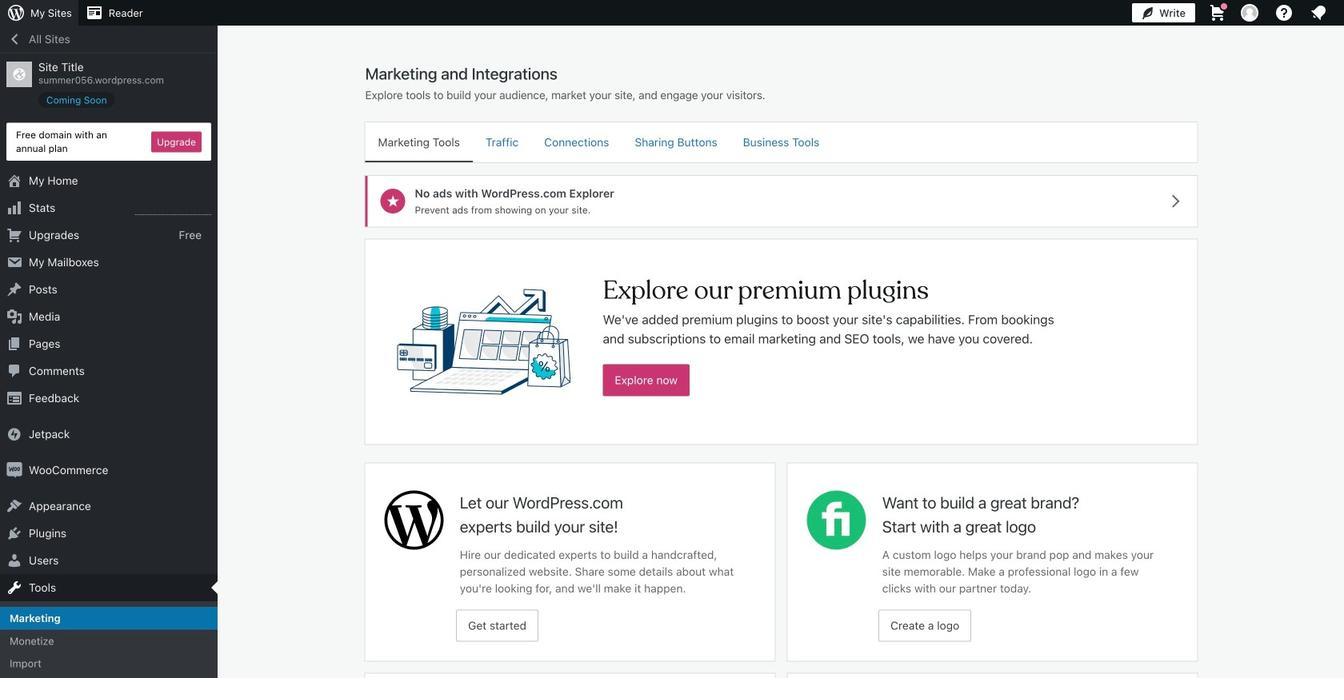 Task type: describe. For each thing, give the bounding box(es) containing it.
help image
[[1274, 3, 1294, 22]]

2 list item from the top
[[1337, 157, 1344, 232]]

my profile image
[[1241, 4, 1258, 22]]

3 list item from the top
[[1337, 232, 1344, 291]]

my shopping cart image
[[1208, 3, 1227, 22]]

1 list item from the top
[[1337, 82, 1344, 157]]



Task type: locate. For each thing, give the bounding box(es) containing it.
2 img image from the top
[[6, 463, 22, 479]]

list item
[[1337, 82, 1344, 157], [1337, 157, 1344, 232], [1337, 232, 1344, 291]]

manage your notifications image
[[1309, 3, 1328, 22]]

1 vertical spatial img image
[[6, 463, 22, 479]]

img image
[[6, 426, 22, 443], [6, 463, 22, 479]]

0 vertical spatial img image
[[6, 426, 22, 443]]

highest hourly views 0 image
[[135, 205, 211, 215]]

marketing tools image
[[397, 240, 571, 444]]

main content
[[359, 63, 1204, 678]]

menu
[[365, 122, 1197, 162]]

1 img image from the top
[[6, 426, 22, 443]]

fiverr logo image
[[807, 491, 866, 550]]



Task type: vqa. For each thing, say whether or not it's contained in the screenshot.
3rd 'list item' from the top of the page
yes



